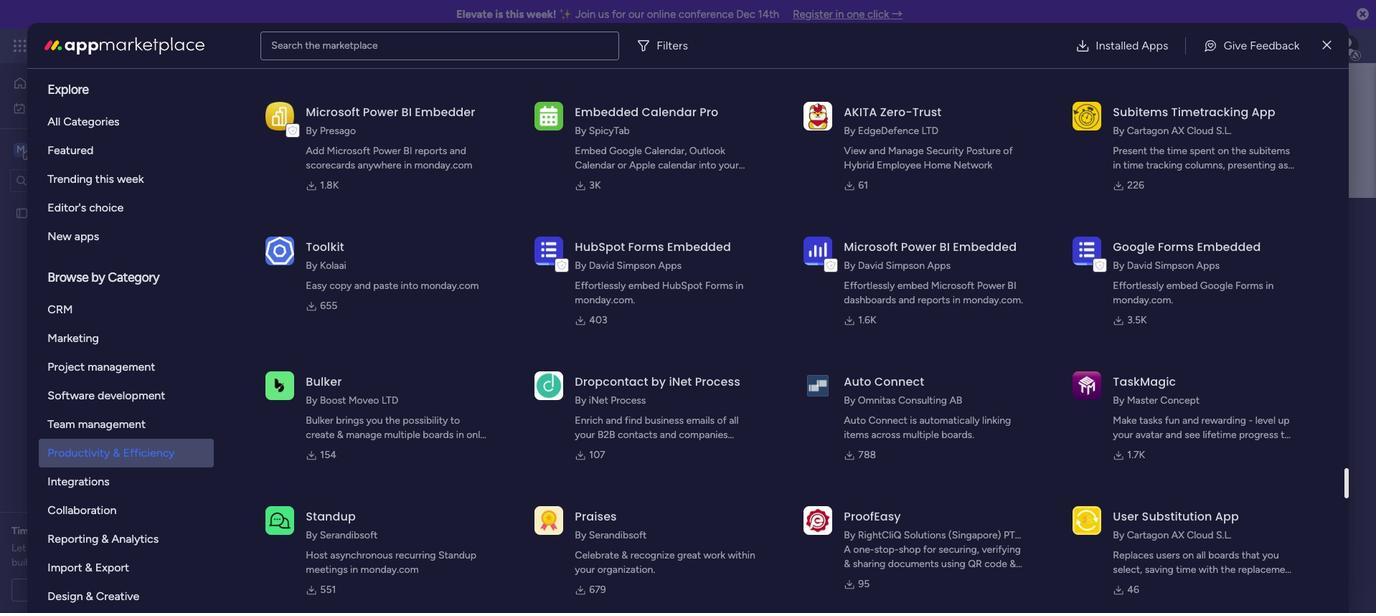 Task type: describe. For each thing, give the bounding box(es) containing it.
boards inside bulker brings you the possibility to create & manage multiple boards in only a few clicks!
[[423, 429, 454, 441]]

embed for hubspot
[[628, 280, 660, 292]]

browse
[[48, 270, 89, 286]]

& inside bulker brings you the possibility to create & manage multiple boards in only a few clicks!
[[337, 429, 344, 441]]

workspace selection element
[[14, 141, 120, 160]]

1 horizontal spatial this
[[506, 8, 524, 21]]

rightcliq
[[858, 530, 901, 542]]

main inside workspace selection element
[[33, 142, 58, 156]]

monday work management
[[64, 37, 223, 54]]

host asynchronous recurring standup meetings in monday.com
[[306, 550, 476, 576]]

categories
[[63, 115, 120, 128]]

shop
[[899, 544, 921, 556]]

installed apps button
[[1064, 31, 1180, 60]]

consulting
[[898, 395, 947, 407]]

timetracking
[[1171, 104, 1249, 121]]

0 horizontal spatial boards
[[310, 289, 345, 303]]

new apps
[[48, 230, 99, 243]]

apps inside hubspot forms embedded by david simpson apps
[[658, 260, 682, 272]]

0 vertical spatial is
[[495, 8, 503, 21]]

1 vertical spatial into
[[401, 280, 418, 292]]

hubspot inside effortlessly embed hubspot forms in monday.com.
[[662, 280, 703, 292]]

standup inside standup by serandibsoft
[[306, 509, 356, 525]]

integrations
[[48, 475, 110, 489]]

✨
[[559, 8, 573, 21]]

you inside make tasks fun and rewarding - level up your avatar and see lifetime progress the more you complete!
[[1139, 443, 1155, 456]]

to
[[450, 415, 460, 427]]

your inside embed google calendar, outlook calendar or apple calendar into your items, boards and widgets
[[719, 159, 739, 171]]

effortlessly embed hubspot forms in monday.com.
[[575, 280, 744, 306]]

by inside user substitution app by cartagon ax cloud s.l.
[[1113, 530, 1125, 542]]

multiple inside bulker brings you the possibility to create & manage multiple boards in only a few clicks!
[[384, 429, 420, 441]]

61
[[858, 179, 868, 192]]

creative
[[96, 590, 139, 603]]

0 horizontal spatial workspace
[[61, 142, 118, 156]]

for inside a one-stop-shop for securing, verifying & sharing documents using qr code & blockchain technology
[[923, 544, 936, 556]]

and inside add microsoft power bi reports and scorecards anywhere in monday.com
[[450, 145, 466, 157]]

calendar inside embedded calendar pro by spicytab
[[642, 104, 697, 121]]

kolaai
[[320, 260, 346, 272]]

by inside microsoft power bi embedder by presago
[[306, 125, 317, 137]]

effortlessly for hubspot
[[575, 280, 626, 292]]

ab
[[950, 395, 962, 407]]

the right search
[[305, 39, 320, 51]]

0 vertical spatial our
[[628, 8, 644, 21]]

register in one click →
[[793, 8, 903, 21]]

app logo image for praises
[[535, 506, 564, 535]]

1 vertical spatial monday.com
[[421, 280, 479, 292]]

that
[[1242, 550, 1260, 562]]

easy copy and paste into monday.com
[[306, 280, 479, 292]]

work inside the celebrate & recognize great work within your organization.
[[704, 550, 725, 562]]

inbox image
[[1156, 39, 1170, 53]]

securing,
[[939, 544, 979, 556]]

apps
[[74, 230, 99, 243]]

bulker brings you the possibility to create & manage multiple boards in only a few clicks!
[[306, 415, 485, 456]]

week
[[117, 172, 144, 186]]

create
[[306, 429, 335, 441]]

app logo image for akita zero-trust
[[804, 102, 833, 130]]

connect for auto connect by omnitas consulting ab
[[874, 374, 924, 390]]

register in one click → link
[[793, 8, 903, 21]]

by for browse
[[91, 270, 105, 286]]

boards
[[605, 174, 636, 186]]

my work button
[[9, 97, 154, 119]]

category
[[108, 270, 160, 286]]

spicytab
[[589, 125, 630, 137]]

zero-
[[880, 104, 913, 121]]

0 vertical spatial time
[[1167, 145, 1187, 157]]

by inside microsoft power bi embedded by david simpson apps
[[844, 260, 855, 272]]

notifications image
[[1124, 39, 1139, 53]]

featured
[[48, 144, 94, 157]]

0 horizontal spatial inet
[[589, 395, 608, 407]]

help image
[[1286, 39, 1300, 53]]

ltd inside bulker by boost moveo ltd
[[382, 395, 399, 407]]

users
[[1156, 550, 1180, 562]]

code
[[985, 558, 1007, 570]]

management for project management
[[87, 360, 155, 374]]

akita zero-trust by edgedefence ltd
[[844, 104, 942, 137]]

test for public board icon inside test link
[[295, 357, 314, 369]]

main workspace inside workspace selection element
[[33, 142, 118, 156]]

by inside embedded calendar pro by spicytab
[[575, 125, 586, 137]]

s.l. for substitution
[[1216, 530, 1232, 542]]

of inside time for an expert review let our experts review what you've built so far. free of charge
[[86, 557, 95, 569]]

toolkit
[[306, 239, 344, 255]]

app logo image for subitems timetracking app
[[1073, 102, 1102, 130]]

a for app
[[1291, 159, 1296, 171]]

on inside "replaces users on all boards that you select, saving time with the replacement process."
[[1183, 550, 1194, 562]]

s.l. for timetracking
[[1216, 125, 1232, 137]]

replaces
[[1113, 550, 1154, 562]]

search everything image
[[1254, 39, 1269, 53]]

david for hubspot
[[589, 260, 614, 272]]

hybrid
[[844, 159, 874, 171]]

app logo image for user substitution app
[[1073, 506, 1102, 535]]

power inside microsoft power bi embedder by presago
[[363, 104, 398, 121]]

by inside praises by serandibsoft
[[575, 530, 586, 542]]

monday.com inside add microsoft power bi reports and scorecards anywhere in monday.com
[[414, 159, 472, 171]]

embedded inside microsoft power bi embedded by david simpson apps
[[953, 239, 1017, 255]]

design & creative
[[48, 590, 139, 603]]

power inside effortlessly embed microsoft power bi dashboards and reports in monday.com.
[[977, 280, 1005, 292]]

the inside "replaces users on all boards that you select, saving time with the replacement process."
[[1221, 564, 1236, 576]]

google inside effortlessly embed google forms in monday.com.
[[1200, 280, 1233, 292]]

and up see
[[1182, 415, 1199, 427]]

make tasks fun and rewarding - level up your avatar and see lifetime progress the more you complete!
[[1113, 415, 1296, 456]]

power inside microsoft power bi embedded by david simpson apps
[[901, 239, 937, 255]]

by inside hubspot forms embedded by david simpson apps
[[575, 260, 586, 272]]

and down fun
[[1166, 429, 1182, 441]]

1 horizontal spatial workspace
[[419, 203, 542, 235]]

widgets
[[658, 174, 695, 186]]

time inside "replaces users on all boards that you select, saving time with the replacement process."
[[1176, 564, 1196, 576]]

apps marketplace image
[[45, 37, 205, 54]]

management for team management
[[78, 418, 146, 431]]

members
[[362, 289, 410, 303]]

simpson for hubspot
[[617, 260, 656, 272]]

google forms embedded by david simpson apps
[[1113, 239, 1261, 272]]

efficiency
[[123, 446, 175, 460]]

employee
[[877, 159, 921, 171]]

by inside akita zero-trust by edgedefence ltd
[[844, 125, 855, 137]]

contacts
[[618, 429, 657, 441]]

and right copy
[[354, 280, 371, 292]]

46
[[1127, 584, 1139, 596]]

for inside time for an expert review let our experts review what you've built so far. free of charge
[[37, 525, 50, 537]]

export
[[95, 561, 129, 575]]

1 vertical spatial time
[[1124, 159, 1144, 171]]

installed
[[1096, 38, 1139, 52]]

test for public board icon inside the test list box
[[34, 207, 53, 219]]

dapulse x slim image
[[1323, 37, 1331, 54]]

& down a
[[844, 558, 851, 570]]

1 vertical spatial review
[[82, 542, 111, 555]]

fun
[[1165, 415, 1180, 427]]

reporting & analytics
[[48, 532, 159, 546]]

3.5k
[[1127, 314, 1147, 326]]

click
[[868, 8, 889, 21]]

reports inside effortlessly embed microsoft power bi dashboards and reports in monday.com.
[[918, 294, 950, 306]]

microsoft power bi embedded by david simpson apps
[[844, 239, 1017, 272]]

0 vertical spatial review
[[99, 525, 130, 537]]

your inside make tasks fun and rewarding - level up your avatar and see lifetime progress the more you complete!
[[1113, 429, 1133, 441]]

Search in workspace field
[[30, 172, 120, 189]]

1 horizontal spatial main
[[358, 203, 413, 235]]

brad klo image
[[1336, 34, 1359, 57]]

online
[[647, 8, 676, 21]]

across
[[871, 429, 900, 441]]

monday.com inside host asynchronous recurring standup meetings in monday.com
[[361, 564, 419, 576]]

business
[[645, 415, 684, 427]]

by for dropcontact
[[651, 374, 666, 390]]

dec
[[736, 8, 755, 21]]

standup inside host asynchronous recurring standup meetings in monday.com
[[438, 550, 476, 562]]

the up "presenting"
[[1232, 145, 1247, 157]]

app for subitems timetracking app
[[1252, 104, 1276, 121]]

0 vertical spatial for
[[612, 8, 626, 21]]

embedded inside hubspot forms embedded by david simpson apps
[[667, 239, 731, 255]]

reports inside add microsoft power bi reports and scorecards anywhere in monday.com
[[415, 145, 447, 157]]

embedded inside google forms embedded by david simpson apps
[[1197, 239, 1261, 255]]

0 vertical spatial process
[[695, 374, 740, 390]]

boost
[[320, 395, 346, 407]]

items,
[[575, 174, 602, 186]]

boards.
[[942, 429, 974, 441]]

& left what
[[101, 532, 109, 546]]

microsoft inside add microsoft power bi reports and scorecards anywhere in monday.com
[[327, 145, 370, 157]]

and inside view and manage security posture of hybrid employee home network
[[869, 145, 886, 157]]

network
[[954, 159, 993, 171]]

by inside 'dropcontact by inet process by inet process'
[[575, 395, 586, 407]]

columns,
[[1185, 159, 1225, 171]]

auto for auto connect by omnitas consulting ab
[[844, 374, 871, 390]]

join
[[575, 8, 596, 21]]

clicks!
[[333, 443, 361, 456]]

forms inside effortlessly embed hubspot forms in monday.com.
[[705, 280, 733, 292]]

cartagon for subitems
[[1127, 125, 1169, 137]]

enrich
[[575, 415, 603, 427]]

plans
[[271, 39, 294, 52]]

choice
[[89, 201, 124, 215]]

google inside google forms embedded by david simpson apps
[[1113, 239, 1155, 255]]

see
[[1185, 429, 1200, 441]]

ltd inside proofeasy by rightcliq solutions (singapore) pte ltd
[[844, 544, 861, 556]]

embed for microsoft
[[897, 280, 929, 292]]

ax for substitution
[[1171, 530, 1184, 542]]

app logo image for dropcontact by inet process
[[535, 371, 564, 400]]

app logo image for embedded calendar pro
[[535, 102, 564, 130]]

1 horizontal spatial inet
[[669, 374, 692, 390]]

praises
[[575, 509, 617, 525]]

in inside present the time spent on the subitems in time tracking columns, presenting as a percentage.
[[1113, 159, 1121, 171]]

by inside taskmagic by master concept
[[1113, 395, 1125, 407]]

power inside add microsoft power bi reports and scorecards anywhere in monday.com
[[373, 145, 401, 157]]

0 vertical spatial management
[[145, 37, 223, 54]]

microsoft inside microsoft power bi embedder by presago
[[306, 104, 360, 121]]

and inside embed google calendar, outlook calendar or apple calendar into your items, boards and widgets
[[638, 174, 655, 186]]

1 vertical spatial main workspace
[[358, 203, 542, 235]]

in inside effortlessly embed hubspot forms in monday.com.
[[736, 280, 744, 292]]

apps inside microsoft power bi embedded by david simpson apps
[[927, 260, 951, 272]]

by inside auto connect by omnitas consulting ab
[[844, 395, 855, 407]]

14th
[[758, 8, 779, 21]]

us
[[598, 8, 609, 21]]

microsoft inside microsoft power bi embedded by david simpson apps
[[844, 239, 898, 255]]

bi inside microsoft power bi embedder by presago
[[401, 104, 412, 121]]

built
[[11, 557, 31, 569]]

1.8k
[[320, 179, 339, 192]]

experts
[[46, 542, 79, 555]]

praises by serandibsoft
[[575, 509, 647, 542]]

bi inside microsoft power bi embedded by david simpson apps
[[940, 239, 950, 255]]

multiple inside auto connect is automatically linking items across multiple boards.
[[903, 429, 939, 441]]

your inside the celebrate & recognize great work within your organization.
[[575, 564, 595, 576]]

apps image
[[1219, 39, 1233, 53]]

give feedback
[[1224, 38, 1300, 52]]

cloud for substitution
[[1187, 530, 1214, 542]]

explore
[[48, 82, 89, 98]]

and up b2b
[[606, 415, 622, 427]]

spent
[[1190, 145, 1215, 157]]

moveo
[[349, 395, 379, 407]]



Task type: locate. For each thing, give the bounding box(es) containing it.
technology
[[895, 573, 946, 585]]

2 serandibsoft from the left
[[589, 530, 647, 542]]

1 horizontal spatial embed
[[897, 280, 929, 292]]

apps up effortlessly embed google forms in monday.com.
[[1196, 260, 1220, 272]]

1 horizontal spatial is
[[910, 415, 917, 427]]

connect up omnitas in the bottom of the page
[[874, 374, 924, 390]]

1 vertical spatial home
[[924, 159, 951, 171]]

monday.com. for google
[[1113, 294, 1173, 306]]

power down microsoft power bi embedded by david simpson apps
[[977, 280, 1005, 292]]

bulker
[[306, 374, 342, 390], [306, 415, 334, 427]]

proofeasy by rightcliq solutions (singapore) pte ltd
[[844, 509, 1021, 556]]

ax up tracking
[[1171, 125, 1184, 137]]

655
[[320, 300, 337, 312]]

into down outlook
[[699, 159, 716, 171]]

on inside present the time spent on the subitems in time tracking columns, presenting as a percentage.
[[1218, 145, 1229, 157]]

embedded up effortlessly embed hubspot forms in monday.com.
[[667, 239, 731, 255]]

you inside bulker brings you the possibility to create & manage multiple boards in only a few clicks!
[[366, 415, 383, 427]]

0 vertical spatial google
[[609, 145, 642, 157]]

0 horizontal spatial standup
[[306, 509, 356, 525]]

embed inside effortlessly embed hubspot forms in monday.com.
[[628, 280, 660, 292]]

option
[[0, 200, 183, 203]]

linking
[[982, 415, 1011, 427]]

cloud
[[1187, 125, 1214, 137], [1187, 530, 1214, 542]]

view and manage security posture of hybrid employee home network
[[844, 145, 1013, 171]]

time
[[11, 525, 34, 537]]

effortlessly
[[575, 280, 626, 292], [844, 280, 895, 292], [1113, 280, 1164, 292]]

emails
[[686, 415, 715, 427]]

app logo image
[[266, 102, 294, 130], [535, 102, 564, 130], [804, 102, 833, 130], [1073, 102, 1102, 130], [266, 237, 294, 265], [535, 237, 564, 265], [804, 237, 833, 265], [1073, 237, 1102, 265], [266, 371, 294, 400], [535, 371, 564, 400], [804, 371, 833, 400], [1073, 371, 1102, 400], [266, 506, 294, 535], [535, 506, 564, 535], [804, 506, 833, 535], [1073, 506, 1102, 535]]

connect for auto connect is automatically linking items across multiple boards.
[[869, 415, 908, 427]]

0 vertical spatial home
[[33, 77, 60, 89]]

monday.com down recurring
[[361, 564, 419, 576]]

effortlessly up dashboards
[[844, 280, 895, 292]]

effortlessly for microsoft
[[844, 280, 895, 292]]

the right 'with'
[[1221, 564, 1236, 576]]

connect inside auto connect is automatically linking items across multiple boards.
[[869, 415, 908, 427]]

by right the browse
[[91, 270, 105, 286]]

1 horizontal spatial of
[[717, 415, 727, 427]]

calendar inside embed google calendar, outlook calendar or apple calendar into your items, boards and widgets
[[575, 159, 615, 171]]

0 vertical spatial into
[[699, 159, 716, 171]]

2 vertical spatial for
[[923, 544, 936, 556]]

app logo image for auto connect
[[804, 371, 833, 400]]

embed
[[575, 145, 607, 157]]

1 vertical spatial this
[[95, 172, 114, 186]]

1 effortlessly from the left
[[575, 280, 626, 292]]

see
[[251, 39, 268, 52]]

permissions
[[428, 289, 488, 303]]

0 horizontal spatial embed
[[628, 280, 660, 292]]

bulker up boost
[[306, 374, 342, 390]]

effortlessly for google
[[1113, 280, 1164, 292]]

celebrate & recognize great work within your organization.
[[575, 550, 755, 576]]

app logo image for taskmagic
[[1073, 371, 1102, 400]]

public board image inside test list box
[[15, 206, 29, 220]]

1 vertical spatial cloud
[[1187, 530, 1214, 542]]

embedded inside embedded calendar pro by spicytab
[[575, 104, 639, 121]]

app inside subitems timetracking app by cartagon ax cloud s.l.
[[1252, 104, 1276, 121]]

power up anywhere
[[373, 145, 401, 157]]

a down "import & export"
[[91, 584, 96, 596]]

bi inside effortlessly embed microsoft power bi dashboards and reports in monday.com.
[[1008, 280, 1017, 292]]

2 vertical spatial management
[[78, 418, 146, 431]]

embedded up spicytab
[[575, 104, 639, 121]]

cartagon inside subitems timetracking app by cartagon ax cloud s.l.
[[1127, 125, 1169, 137]]

by up business
[[651, 374, 666, 390]]

0 vertical spatial standup
[[306, 509, 356, 525]]

test up bulker by boost moveo ltd
[[295, 357, 314, 369]]

2 horizontal spatial david
[[1127, 260, 1152, 272]]

public board image down recent
[[271, 355, 287, 371]]

auto for auto connect is automatically linking items across multiple boards.
[[844, 415, 866, 427]]

forms inside effortlessly embed google forms in monday.com.
[[1236, 280, 1263, 292]]

google up or
[[609, 145, 642, 157]]

and down embedder
[[450, 145, 466, 157]]

process up emails
[[695, 374, 740, 390]]

1 vertical spatial s.l.
[[1216, 530, 1232, 542]]

by inside standup by serandibsoft
[[306, 530, 317, 542]]

2 ax from the top
[[1171, 530, 1184, 542]]

monday.com down embedder
[[414, 159, 472, 171]]

test
[[34, 207, 53, 219], [295, 357, 314, 369]]

0 vertical spatial cartagon
[[1127, 125, 1169, 137]]

of right emails
[[717, 415, 727, 427]]

within
[[728, 550, 755, 562]]

auto up omnitas in the bottom of the page
[[844, 374, 871, 390]]

of inside view and manage security posture of hybrid employee home network
[[1003, 145, 1013, 157]]

0 horizontal spatial main
[[33, 142, 58, 156]]

cloud inside subitems timetracking app by cartagon ax cloud s.l.
[[1187, 125, 1214, 137]]

1 horizontal spatial boards
[[423, 429, 454, 441]]

1 vertical spatial public board image
[[271, 355, 287, 371]]

s.l.
[[1216, 125, 1232, 137], [1216, 530, 1232, 542]]

recurring
[[395, 550, 436, 562]]

3 effortlessly from the left
[[1113, 280, 1164, 292]]

monday
[[64, 37, 113, 54]]

1 ax from the top
[[1171, 125, 1184, 137]]

0 horizontal spatial work
[[48, 102, 70, 114]]

simpson for google
[[1155, 260, 1194, 272]]

1 auto from the top
[[844, 374, 871, 390]]

project management
[[48, 360, 155, 374]]

with
[[1199, 564, 1218, 576]]

0 horizontal spatial process
[[611, 395, 646, 407]]

0 vertical spatial test
[[34, 207, 53, 219]]

0 horizontal spatial home
[[33, 77, 60, 89]]

public board image
[[15, 206, 29, 220], [271, 355, 287, 371]]

in inside bulker brings you the possibility to create & manage multiple boards in only a few clicks!
[[456, 429, 464, 441]]

on right 'spent'
[[1218, 145, 1229, 157]]

& left efficiency on the left
[[113, 446, 120, 460]]

microsoft power bi embedder by presago
[[306, 104, 475, 137]]

by
[[91, 270, 105, 286], [651, 374, 666, 390]]

788
[[858, 449, 876, 461]]

connect inside auto connect by omnitas consulting ab
[[874, 374, 924, 390]]

hubspot inside hubspot forms embedded by david simpson apps
[[575, 239, 625, 255]]

subitems
[[1113, 104, 1168, 121]]

time
[[1167, 145, 1187, 157], [1124, 159, 1144, 171], [1176, 564, 1196, 576]]

0 vertical spatial you
[[366, 415, 383, 427]]

226
[[1127, 179, 1144, 192]]

your down celebrate
[[575, 564, 595, 576]]

free
[[64, 557, 83, 569]]

in inside effortlessly embed google forms in monday.com.
[[1266, 280, 1274, 292]]

1 david from the left
[[589, 260, 614, 272]]

my work
[[32, 102, 70, 114]]

calendar
[[658, 159, 696, 171]]

2 vertical spatial of
[[86, 557, 95, 569]]

2 vertical spatial you
[[1263, 550, 1279, 562]]

1 vertical spatial our
[[28, 542, 43, 555]]

effortlessly inside effortlessly embed hubspot forms in monday.com.
[[575, 280, 626, 292]]

work inside my work button
[[48, 102, 70, 114]]

1 horizontal spatial you
[[1139, 443, 1155, 456]]

the inside make tasks fun and rewarding - level up your avatar and see lifetime progress the more you complete!
[[1281, 429, 1296, 441]]

invite members image
[[1187, 39, 1202, 53]]

cartagon up the replaces
[[1127, 530, 1169, 542]]

home
[[33, 77, 60, 89], [924, 159, 951, 171]]

monday.com.
[[575, 294, 635, 306], [963, 294, 1023, 306], [1113, 294, 1173, 306]]

embed inside effortlessly embed microsoft power bi dashboards and reports in monday.com.
[[897, 280, 929, 292]]

work right monday
[[116, 37, 142, 54]]

simpson inside google forms embedded by david simpson apps
[[1155, 260, 1194, 272]]

work up all
[[48, 102, 70, 114]]

reports down microsoft power bi embedded by david simpson apps
[[918, 294, 950, 306]]

1 cloud from the top
[[1187, 125, 1214, 137]]

3 embed from the left
[[1166, 280, 1198, 292]]

calendar down embed
[[575, 159, 615, 171]]

test list box
[[0, 198, 183, 419]]

1 embed from the left
[[628, 280, 660, 292]]

1 vertical spatial cartagon
[[1127, 530, 1169, 542]]

for down solutions
[[923, 544, 936, 556]]

microsoft down microsoft power bi embedded by david simpson apps
[[931, 280, 975, 292]]

by inside 'toolkit by kolaai'
[[306, 260, 317, 272]]

by
[[306, 125, 317, 137], [575, 125, 586, 137], [844, 125, 855, 137], [1113, 125, 1125, 137], [306, 260, 317, 272], [575, 260, 586, 272], [844, 260, 855, 272], [1113, 260, 1125, 272], [306, 395, 317, 407], [575, 395, 586, 407], [844, 395, 855, 407], [1113, 395, 1125, 407], [306, 530, 317, 542], [575, 530, 586, 542], [844, 530, 855, 542], [1113, 530, 1125, 542]]

1 bulker from the top
[[306, 374, 342, 390]]

ltd inside akita zero-trust by edgedefence ltd
[[922, 125, 939, 137]]

0 horizontal spatial simpson
[[617, 260, 656, 272]]

work for my
[[48, 102, 70, 114]]

collaboration
[[48, 504, 117, 517]]

home up "my work"
[[33, 77, 60, 89]]

a right as
[[1291, 159, 1296, 171]]

0 horizontal spatial app
[[1215, 509, 1239, 525]]

multiple down automatically
[[903, 429, 939, 441]]

the left the possibility on the left
[[385, 415, 400, 427]]

0 horizontal spatial on
[[1183, 550, 1194, 562]]

our left 'online'
[[628, 8, 644, 21]]

bulker up create
[[306, 415, 334, 427]]

by inside 'dropcontact by inet process by inet process'
[[651, 374, 666, 390]]

forms inside hubspot forms embedded by david simpson apps
[[628, 239, 664, 255]]

1 horizontal spatial simpson
[[886, 260, 925, 272]]

0 horizontal spatial monday.com.
[[575, 294, 635, 306]]

2 s.l. from the top
[[1216, 530, 1232, 542]]

apps up effortlessly embed hubspot forms in monday.com.
[[658, 260, 682, 272]]

embed for google
[[1166, 280, 1198, 292]]

2 vertical spatial a
[[91, 584, 96, 596]]

reports
[[415, 145, 447, 157], [918, 294, 950, 306]]

is
[[495, 8, 503, 21], [910, 415, 917, 427]]

bulker for bulker by boost moveo ltd
[[306, 374, 342, 390]]

1 horizontal spatial for
[[612, 8, 626, 21]]

2 horizontal spatial google
[[1200, 280, 1233, 292]]

1 simpson from the left
[[617, 260, 656, 272]]

on right the users
[[1183, 550, 1194, 562]]

is right elevate
[[495, 8, 503, 21]]

cloud down the "substitution"
[[1187, 530, 1214, 542]]

0 horizontal spatial google
[[609, 145, 642, 157]]

possibility
[[403, 415, 448, 427]]

hubspot down 3k on the left top of the page
[[575, 239, 625, 255]]

in inside host asynchronous recurring standup meetings in monday.com
[[350, 564, 358, 576]]

1 vertical spatial you
[[1139, 443, 1155, 456]]

and inside effortlessly embed microsoft power bi dashboards and reports in monday.com.
[[899, 294, 915, 306]]

1 vertical spatial boards
[[423, 429, 454, 441]]

& right the design
[[86, 590, 93, 603]]

s.l. inside subitems timetracking app by cartagon ax cloud s.l.
[[1216, 125, 1232, 137]]

embedded up effortlessly embed google forms in monday.com.
[[1197, 239, 1261, 255]]

simpson inside microsoft power bi embedded by david simpson apps
[[886, 260, 925, 272]]

the down 'up'
[[1281, 429, 1296, 441]]

of
[[1003, 145, 1013, 157], [717, 415, 727, 427], [86, 557, 95, 569]]

0 vertical spatial hubspot
[[575, 239, 625, 255]]

0 horizontal spatial david
[[589, 260, 614, 272]]

software development
[[48, 389, 165, 403]]

meeting
[[99, 584, 136, 596]]

into
[[699, 159, 716, 171], [401, 280, 418, 292]]

all categories
[[48, 115, 120, 128]]

2 auto from the top
[[844, 415, 866, 427]]

ax for timetracking
[[1171, 125, 1184, 137]]

2 simpson from the left
[[886, 260, 925, 272]]

ltd down trust
[[922, 125, 939, 137]]

multiple
[[384, 429, 420, 441], [903, 429, 939, 441]]

david
[[589, 260, 614, 272], [858, 260, 883, 272], [1127, 260, 1152, 272]]

cloud for timetracking
[[1187, 125, 1214, 137]]

reporting
[[48, 532, 99, 546]]

home inside home button
[[33, 77, 60, 89]]

user
[[1113, 509, 1139, 525]]

replacement
[[1238, 564, 1295, 576]]

1.6k
[[858, 314, 876, 326]]

auto up items
[[844, 415, 866, 427]]

1 horizontal spatial process
[[695, 374, 740, 390]]

monday.com. inside effortlessly embed microsoft power bi dashboards and reports in monday.com.
[[963, 294, 1023, 306]]

work for monday
[[116, 37, 142, 54]]

microsoft inside effortlessly embed microsoft power bi dashboards and reports in monday.com.
[[931, 280, 975, 292]]

you down avatar
[[1139, 443, 1155, 456]]

1 horizontal spatial a
[[306, 443, 311, 456]]

app logo image for bulker
[[266, 371, 294, 400]]

3 simpson from the left
[[1155, 260, 1194, 272]]

of inside enrich and find business emails of all your b2b contacts and companies automatically.
[[717, 415, 727, 427]]

2 horizontal spatial ltd
[[922, 125, 939, 137]]

0 horizontal spatial test
[[34, 207, 53, 219]]

this left week
[[95, 172, 114, 186]]

see plans
[[251, 39, 294, 52]]

of for akita zero-trust
[[1003, 145, 1013, 157]]

proofeasy
[[844, 509, 901, 525]]

present
[[1113, 145, 1147, 157]]

& right code
[[1010, 558, 1016, 570]]

manage
[[346, 429, 382, 441]]

2 monday.com. from the left
[[963, 294, 1023, 306]]

time for an expert review let our experts review what you've built so far. free of charge
[[11, 525, 168, 569]]

paste
[[373, 280, 398, 292]]

google down 226
[[1113, 239, 1155, 255]]

2 vertical spatial boards
[[1208, 550, 1239, 562]]

standup right recurring
[[438, 550, 476, 562]]

david inside google forms embedded by david simpson apps
[[1127, 260, 1152, 272]]

in inside add microsoft power bi reports and scorecards anywhere in monday.com
[[404, 159, 412, 171]]

2 bulker from the top
[[306, 415, 334, 427]]

calendar,
[[645, 145, 687, 157]]

this
[[506, 8, 524, 21], [95, 172, 114, 186]]

0 vertical spatial monday.com
[[414, 159, 472, 171]]

easy
[[306, 280, 327, 292]]

schedule a meeting
[[47, 584, 136, 596]]

hubspot down hubspot forms embedded by david simpson apps
[[662, 280, 703, 292]]

effortlessly up 403
[[575, 280, 626, 292]]

1 horizontal spatial into
[[699, 159, 716, 171]]

0 vertical spatial ltd
[[922, 125, 939, 137]]

app logo image for toolkit
[[266, 237, 294, 265]]

all inside "replaces users on all boards that you select, saving time with the replacement process."
[[1196, 550, 1206, 562]]

you inside "replaces users on all boards that you select, saving time with the replacement process."
[[1263, 550, 1279, 562]]

and down the apple
[[638, 174, 655, 186]]

1 horizontal spatial hubspot
[[662, 280, 703, 292]]

0 horizontal spatial calendar
[[575, 159, 615, 171]]

the inside bulker brings you the possibility to create & manage multiple boards in only a few clicks!
[[385, 415, 400, 427]]

power up effortlessly embed microsoft power bi dashboards and reports in monday.com.
[[901, 239, 937, 255]]

1 horizontal spatial all
[[1196, 550, 1206, 562]]

cartagon for user
[[1127, 530, 1169, 542]]

bulker for bulker brings you the possibility to create & manage multiple boards in only a few clicks!
[[306, 415, 334, 427]]

reports down embedder
[[415, 145, 447, 157]]

2 horizontal spatial embed
[[1166, 280, 1198, 292]]

app logo image for proofeasy
[[804, 506, 833, 535]]

2 horizontal spatial monday.com.
[[1113, 294, 1173, 306]]

solutions
[[904, 530, 946, 542]]

0 horizontal spatial into
[[401, 280, 418, 292]]

ltd up sharing
[[844, 544, 861, 556]]

0 horizontal spatial serandibsoft
[[320, 530, 378, 542]]

1 horizontal spatial serandibsoft
[[589, 530, 647, 542]]

1 vertical spatial by
[[651, 374, 666, 390]]

2 effortlessly from the left
[[844, 280, 895, 292]]

dropcontact
[[575, 374, 648, 390]]

1 serandibsoft from the left
[[320, 530, 378, 542]]

simpson up effortlessly embed microsoft power bi dashboards and reports in monday.com.
[[886, 260, 925, 272]]

simpson up effortlessly embed google forms in monday.com.
[[1155, 260, 1194, 272]]

2 embed from the left
[[897, 280, 929, 292]]

boards inside "replaces users on all boards that you select, saving time with the replacement process."
[[1208, 550, 1239, 562]]

& inside the celebrate & recognize great work within your organization.
[[622, 550, 628, 562]]

0 vertical spatial auto
[[844, 374, 871, 390]]

our inside time for an expert review let our experts review what you've built so far. free of charge
[[28, 542, 43, 555]]

into right paste
[[401, 280, 418, 292]]

management
[[145, 37, 223, 54], [87, 360, 155, 374], [78, 418, 146, 431]]

1 vertical spatial process
[[611, 395, 646, 407]]

embed down microsoft power bi embedded by david simpson apps
[[897, 280, 929, 292]]

in inside effortlessly embed microsoft power bi dashboards and reports in monday.com.
[[953, 294, 961, 306]]

register
[[793, 8, 833, 21]]

Main workspace field
[[354, 203, 1318, 235]]

& right free
[[85, 561, 92, 575]]

0 vertical spatial calendar
[[642, 104, 697, 121]]

main workspace
[[33, 142, 118, 156], [358, 203, 542, 235]]

outlook
[[689, 145, 725, 157]]

filters button
[[631, 31, 699, 60]]

embedded up effortlessly embed microsoft power bi dashboards and reports in monday.com.
[[953, 239, 1017, 255]]

calendar up calendar,
[[642, 104, 697, 121]]

1 cartagon from the top
[[1127, 125, 1169, 137]]

1 horizontal spatial calendar
[[642, 104, 697, 121]]

serandibsoft for standup
[[320, 530, 378, 542]]

bi inside add microsoft power bi reports and scorecards anywhere in monday.com
[[403, 145, 412, 157]]

ax
[[1171, 125, 1184, 137], [1171, 530, 1184, 542]]

you up replacement
[[1263, 550, 1279, 562]]

app up subitems
[[1252, 104, 1276, 121]]

cloud inside user substitution app by cartagon ax cloud s.l.
[[1187, 530, 1214, 542]]

far.
[[47, 557, 61, 569]]

power up add microsoft power bi reports and scorecards anywhere in monday.com
[[363, 104, 398, 121]]

scorecards
[[306, 159, 355, 171]]

sharing
[[853, 558, 886, 570]]

simpson inside hubspot forms embedded by david simpson apps
[[617, 260, 656, 272]]

0 vertical spatial boards
[[310, 289, 345, 303]]

2 horizontal spatial a
[[1291, 159, 1296, 171]]

2 horizontal spatial simpson
[[1155, 260, 1194, 272]]

2 cartagon from the top
[[1127, 530, 1169, 542]]

google down google forms embedded by david simpson apps
[[1200, 280, 1233, 292]]

time down the present
[[1124, 159, 1144, 171]]

microsoft up presago
[[306, 104, 360, 121]]

0 horizontal spatial a
[[91, 584, 96, 596]]

1 horizontal spatial home
[[924, 159, 951, 171]]

companies
[[679, 429, 728, 441]]

serandibsoft for praises
[[589, 530, 647, 542]]

percentage.
[[1113, 174, 1167, 186]]

time up tracking
[[1167, 145, 1187, 157]]

workspace image
[[14, 142, 28, 157]]

software
[[48, 389, 95, 403]]

a inside button
[[91, 584, 96, 596]]

your up more
[[1113, 429, 1133, 441]]

david inside microsoft power bi embedded by david simpson apps
[[858, 260, 883, 272]]

app inside user substitution app by cartagon ax cloud s.l.
[[1215, 509, 1239, 525]]

apps inside google forms embedded by david simpson apps
[[1196, 260, 1220, 272]]

into inside embed google calendar, outlook calendar or apple calendar into your items, boards and widgets
[[699, 159, 716, 171]]

only
[[467, 429, 485, 441]]

calendar
[[642, 104, 697, 121], [575, 159, 615, 171]]

0 vertical spatial workspace
[[61, 142, 118, 156]]

the up tracking
[[1150, 145, 1165, 157]]

2 vertical spatial monday.com
[[361, 564, 419, 576]]

1 horizontal spatial google
[[1113, 239, 1155, 255]]

microsoft down presago
[[327, 145, 370, 157]]

apps up effortlessly embed microsoft power bi dashboards and reports in monday.com.
[[927, 260, 951, 272]]

google inside embed google calendar, outlook calendar or apple calendar into your items, boards and widgets
[[609, 145, 642, 157]]

of for dropcontact by inet process
[[717, 415, 727, 427]]

0 horizontal spatial this
[[95, 172, 114, 186]]

multiple down the possibility on the left
[[384, 429, 420, 441]]

you up manage
[[366, 415, 383, 427]]

level
[[1255, 415, 1276, 427]]

0 vertical spatial s.l.
[[1216, 125, 1232, 137]]

1 vertical spatial on
[[1183, 550, 1194, 562]]

david for google
[[1127, 260, 1152, 272]]

and down business
[[660, 429, 677, 441]]

1 vertical spatial reports
[[918, 294, 950, 306]]

3 monday.com. from the left
[[1113, 294, 1173, 306]]

app logo image for standup
[[266, 506, 294, 535]]

s.l. up 'with'
[[1216, 530, 1232, 542]]

1 multiple from the left
[[384, 429, 420, 441]]

0 horizontal spatial for
[[37, 525, 50, 537]]

2 vertical spatial time
[[1176, 564, 1196, 576]]

app for user substitution app
[[1215, 509, 1239, 525]]

1 horizontal spatial on
[[1218, 145, 1229, 157]]

cartagon down subitems
[[1127, 125, 1169, 137]]

1 vertical spatial a
[[306, 443, 311, 456]]

2 multiple from the left
[[903, 429, 939, 441]]

pte
[[1004, 530, 1021, 542]]

is inside auto connect is automatically linking items across multiple boards.
[[910, 415, 917, 427]]

2 horizontal spatial boards
[[1208, 550, 1239, 562]]

new
[[48, 230, 72, 243]]

monday.com. for hubspot
[[575, 294, 635, 306]]

meetings
[[306, 564, 348, 576]]

david up 403
[[589, 260, 614, 272]]

and right dashboards
[[899, 294, 915, 306]]

an
[[53, 525, 64, 537]]

apps inside button
[[1142, 38, 1168, 52]]

1 vertical spatial of
[[717, 415, 727, 427]]

a for boost
[[306, 443, 311, 456]]

effortlessly inside effortlessly embed google forms in monday.com.
[[1113, 280, 1164, 292]]

your inside enrich and find business emails of all your b2b contacts and companies automatically.
[[575, 429, 595, 441]]

2 david from the left
[[858, 260, 883, 272]]

1 vertical spatial for
[[37, 525, 50, 537]]

embed down google forms embedded by david simpson apps
[[1166, 280, 1198, 292]]

& up clicks!
[[337, 429, 344, 441]]

forms inside google forms embedded by david simpson apps
[[1158, 239, 1194, 255]]

of right free
[[86, 557, 95, 569]]

design
[[48, 590, 83, 603]]

0 horizontal spatial of
[[86, 557, 95, 569]]

0 horizontal spatial hubspot
[[575, 239, 625, 255]]

of right posture
[[1003, 145, 1013, 157]]

all inside enrich and find business emails of all your b2b contacts and companies automatically.
[[729, 415, 739, 427]]

1 vertical spatial calendar
[[575, 159, 615, 171]]

1 s.l. from the top
[[1216, 125, 1232, 137]]

0 vertical spatial this
[[506, 8, 524, 21]]

1 vertical spatial bulker
[[306, 415, 334, 427]]

m
[[17, 143, 25, 155]]

embed inside effortlessly embed google forms in monday.com.
[[1166, 280, 1198, 292]]

by inside bulker by boost moveo ltd
[[306, 395, 317, 407]]

user substitution app by cartagon ax cloud s.l.
[[1113, 509, 1239, 542]]

test up new at the top of page
[[34, 207, 53, 219]]

by inside proofeasy by rightcliq solutions (singapore) pte ltd
[[844, 530, 855, 542]]

public board image left editor's
[[15, 206, 29, 220]]

by inside google forms embedded by david simpson apps
[[1113, 260, 1125, 272]]

for left an
[[37, 525, 50, 537]]

1 vertical spatial connect
[[869, 415, 908, 427]]

2 cloud from the top
[[1187, 530, 1214, 542]]

select product image
[[13, 39, 27, 53]]

2 vertical spatial google
[[1200, 280, 1233, 292]]

3 david from the left
[[1127, 260, 1152, 272]]

review up what
[[99, 525, 130, 537]]

home inside view and manage security posture of hybrid employee home network
[[924, 159, 951, 171]]

using
[[941, 558, 966, 570]]

copy
[[329, 280, 352, 292]]

s.l. down "timetracking"
[[1216, 125, 1232, 137]]

public board image inside test link
[[271, 355, 287, 371]]

0 horizontal spatial ltd
[[382, 395, 399, 407]]

by inside subitems timetracking app by cartagon ax cloud s.l.
[[1113, 125, 1125, 137]]

1 monday.com. from the left
[[575, 294, 635, 306]]

add microsoft power bi reports and scorecards anywhere in monday.com
[[306, 145, 472, 171]]

your down outlook
[[719, 159, 739, 171]]

inet up enrich at bottom left
[[589, 395, 608, 407]]

0 vertical spatial app
[[1252, 104, 1276, 121]]

0 vertical spatial by
[[91, 270, 105, 286]]

2 vertical spatial work
[[704, 550, 725, 562]]



Task type: vqa. For each thing, say whether or not it's contained in the screenshot.
from to the left
no



